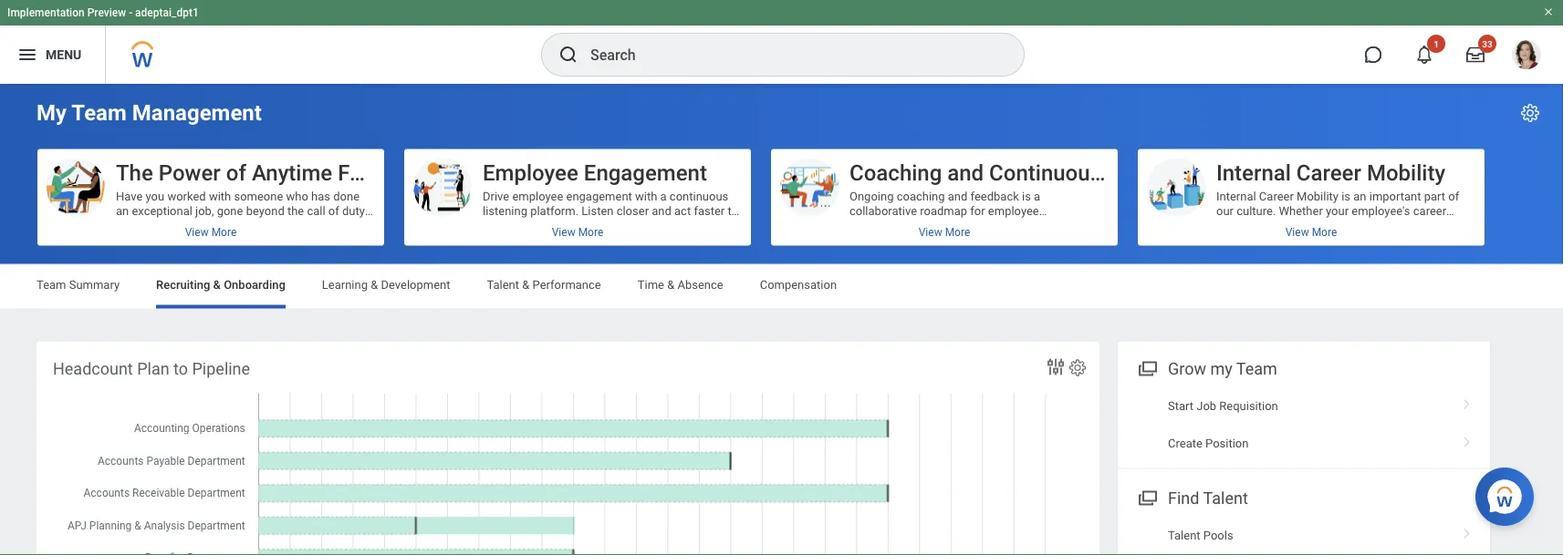 Task type: locate. For each thing, give the bounding box(es) containing it.
time
[[638, 278, 664, 292]]

and
[[948, 160, 984, 186]]

start job requisition
[[1168, 399, 1278, 413]]

employee engagement
[[483, 160, 707, 186]]

33 button
[[1456, 35, 1497, 75]]

job
[[1197, 399, 1217, 413]]

close environment banner image
[[1543, 6, 1554, 17]]

team inside 'tab list'
[[37, 278, 66, 292]]

& left performance at the left
[[522, 278, 530, 292]]

chevron right image
[[1456, 393, 1479, 411], [1456, 431, 1479, 449]]

0 vertical spatial chevron right image
[[1456, 393, 1479, 411]]

grow
[[1168, 360, 1207, 379]]

2 horizontal spatial talent
[[1203, 489, 1248, 508]]

tab list
[[18, 265, 1545, 309]]

of
[[226, 160, 246, 186]]

chevron right image inside start job requisition link
[[1456, 393, 1479, 411]]

employee
[[483, 160, 579, 186]]

0 horizontal spatial talent
[[487, 278, 519, 292]]

development
[[381, 278, 450, 292]]

performance
[[533, 278, 601, 292]]

& right time
[[667, 278, 675, 292]]

2 chevron right image from the top
[[1456, 431, 1479, 449]]

1 horizontal spatial team
[[72, 100, 127, 126]]

create position link
[[1118, 425, 1490, 463]]

main content containing my team management
[[0, 84, 1563, 556]]

1 chevron right image from the top
[[1456, 393, 1479, 411]]

1 vertical spatial chevron right image
[[1456, 431, 1479, 449]]

learning & development
[[322, 278, 450, 292]]

& right learning
[[371, 278, 378, 292]]

talent & performance
[[487, 278, 601, 292]]

chevron right image inside create position link
[[1456, 431, 1479, 449]]

list
[[1118, 388, 1490, 463]]

absence
[[678, 278, 723, 292]]

configure and view chart data image
[[1045, 356, 1067, 378]]

my team management
[[37, 100, 262, 126]]

1 & from the left
[[213, 278, 221, 292]]

position
[[1206, 437, 1249, 451]]

create
[[1168, 437, 1203, 451]]

feedback
[[338, 160, 433, 186]]

1 vertical spatial team
[[37, 278, 66, 292]]

headcount plan to pipeline
[[53, 360, 250, 379]]

2 vertical spatial talent
[[1168, 529, 1201, 543]]

conversations
[[1107, 160, 1248, 186]]

list inside main content
[[1118, 388, 1490, 463]]

tab list containing team summary
[[18, 265, 1545, 309]]

2 & from the left
[[371, 278, 378, 292]]

team
[[72, 100, 127, 126], [37, 278, 66, 292], [1237, 360, 1278, 379]]

talent for talent & performance
[[487, 278, 519, 292]]

menu group image
[[1134, 485, 1159, 510]]

& right the recruiting
[[213, 278, 221, 292]]

internal career mobility
[[1217, 160, 1446, 186]]

my
[[37, 100, 67, 126]]

talent left pools
[[1168, 529, 1201, 543]]

team summary
[[37, 278, 120, 292]]

list containing start job requisition
[[1118, 388, 1490, 463]]

menu button
[[0, 26, 105, 84]]

start
[[1168, 399, 1194, 413]]

internal career mobility button
[[1138, 149, 1485, 246]]

profile logan mcneil image
[[1512, 40, 1542, 73]]

headcount plan to pipeline element
[[37, 342, 1100, 556]]

talent up pools
[[1203, 489, 1248, 508]]

summary
[[69, 278, 120, 292]]

2 horizontal spatial team
[[1237, 360, 1278, 379]]

talent
[[487, 278, 519, 292], [1203, 489, 1248, 508], [1168, 529, 1201, 543]]

4 & from the left
[[667, 278, 675, 292]]

time & absence
[[638, 278, 723, 292]]

main content
[[0, 84, 1563, 556]]

&
[[213, 278, 221, 292], [371, 278, 378, 292], [522, 278, 530, 292], [667, 278, 675, 292]]

& for recruiting
[[213, 278, 221, 292]]

create position
[[1168, 437, 1249, 451]]

0 vertical spatial team
[[72, 100, 127, 126]]

1 horizontal spatial talent
[[1168, 529, 1201, 543]]

1 button
[[1405, 35, 1446, 75]]

preview
[[87, 6, 126, 19]]

justify image
[[16, 44, 38, 66]]

talent pools
[[1168, 529, 1234, 543]]

2 vertical spatial team
[[1237, 360, 1278, 379]]

start job requisition link
[[1118, 388, 1490, 425]]

1
[[1434, 38, 1439, 49]]

0 vertical spatial talent
[[487, 278, 519, 292]]

tab list inside main content
[[18, 265, 1545, 309]]

33
[[1482, 38, 1493, 49]]

configure this page image
[[1520, 102, 1542, 124]]

3 & from the left
[[522, 278, 530, 292]]

the power of anytime feedback button
[[37, 149, 433, 246]]

mobility
[[1367, 160, 1446, 186]]

talent left performance at the left
[[487, 278, 519, 292]]

0 horizontal spatial team
[[37, 278, 66, 292]]

find talent
[[1168, 489, 1248, 508]]

-
[[129, 6, 132, 19]]

internal
[[1217, 160, 1291, 186]]

career
[[1297, 160, 1362, 186]]



Task type: describe. For each thing, give the bounding box(es) containing it.
coaching
[[850, 160, 942, 186]]

grow my team
[[1168, 360, 1278, 379]]

pools
[[1204, 529, 1234, 543]]

my
[[1211, 360, 1233, 379]]

to
[[173, 360, 188, 379]]

& for learning
[[371, 278, 378, 292]]

search image
[[558, 44, 580, 66]]

menu group image
[[1134, 355, 1159, 380]]

menu banner
[[0, 0, 1563, 84]]

Search Workday  search field
[[591, 35, 987, 75]]

learning
[[322, 278, 368, 292]]

pipeline
[[192, 360, 250, 379]]

inbox large image
[[1467, 46, 1485, 64]]

chevron right image for start job requisition
[[1456, 393, 1479, 411]]

talent pools link
[[1118, 517, 1490, 555]]

talent for talent pools
[[1168, 529, 1201, 543]]

recruiting
[[156, 278, 210, 292]]

the
[[116, 160, 153, 186]]

power
[[159, 160, 221, 186]]

implementation preview -   adeptai_dpt1
[[7, 6, 199, 19]]

coaching and continuous conversations
[[850, 160, 1248, 186]]

employee engagement button
[[404, 149, 751, 246]]

plan
[[137, 360, 169, 379]]

chevron right image
[[1456, 523, 1479, 541]]

configure headcount plan to pipeline image
[[1068, 358, 1088, 378]]

& for talent
[[522, 278, 530, 292]]

management
[[132, 100, 262, 126]]

headcount
[[53, 360, 133, 379]]

menu
[[46, 47, 81, 62]]

the power of anytime feedback
[[116, 160, 433, 186]]

requisition
[[1220, 399, 1278, 413]]

chevron right image for create position
[[1456, 431, 1479, 449]]

continuous
[[989, 160, 1102, 186]]

notifications large image
[[1416, 46, 1434, 64]]

compensation
[[760, 278, 837, 292]]

adeptai_dpt1
[[135, 6, 199, 19]]

coaching and continuous conversations button
[[771, 149, 1248, 246]]

recruiting & onboarding
[[156, 278, 285, 292]]

& for time
[[667, 278, 675, 292]]

anytime
[[252, 160, 332, 186]]

onboarding
[[224, 278, 285, 292]]

1 vertical spatial talent
[[1203, 489, 1248, 508]]

implementation
[[7, 6, 85, 19]]

find
[[1168, 489, 1200, 508]]

engagement
[[584, 160, 707, 186]]



Task type: vqa. For each thing, say whether or not it's contained in the screenshot.
introduction to gdpr & data privacy to the bottom
no



